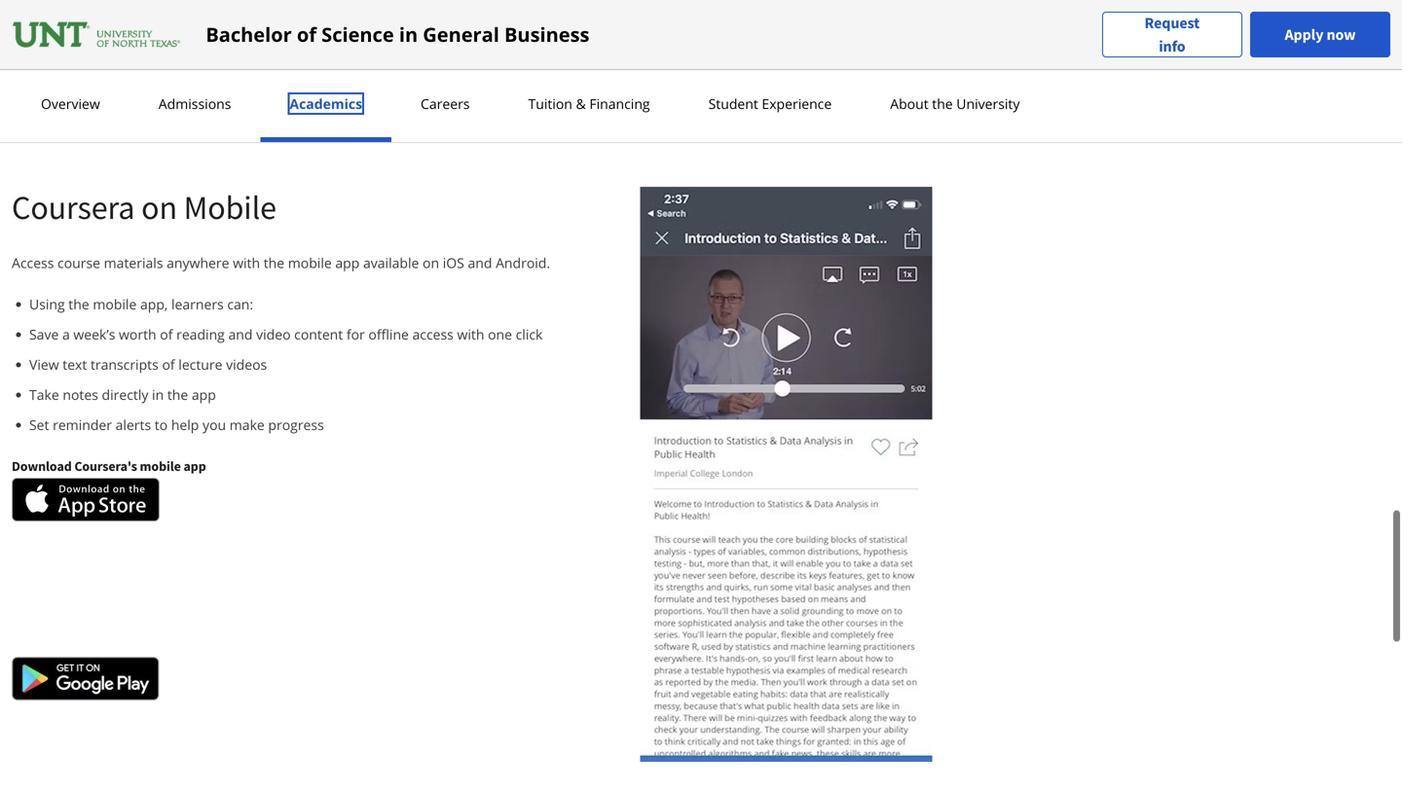 Task type: locate. For each thing, give the bounding box(es) containing it.
app left the available
[[335, 254, 360, 272]]

2 vertical spatial mobile
[[140, 458, 181, 475]]

university
[[957, 94, 1020, 113]]

0 vertical spatial bachelor
[[206, 21, 292, 48]]

2 vertical spatial in
[[152, 386, 164, 404]]

1 horizontal spatial a
[[84, 80, 92, 99]]

you left should
[[91, 14, 115, 33]]

credit
[[171, 80, 207, 99]]

bachelor up advanced on the left of the page
[[333, 80, 390, 99]]

more down anticipate
[[188, 37, 223, 56]]

apply now button
[[1250, 12, 1391, 57]]

0 vertical spatial course
[[623, 14, 665, 33]]

a
[[84, 80, 92, 99], [62, 325, 70, 344]]

course
[[623, 14, 665, 33], [57, 254, 100, 272]]

18 left &
[[547, 104, 563, 122]]

that down should
[[135, 37, 161, 56]]

0 horizontal spatial business
[[12, 104, 67, 122]]

coursera on mobile
[[12, 186, 276, 228]]

0 horizontal spatial with
[[233, 254, 260, 272]]

view text transcripts of lecture videos list item
[[29, 354, 617, 375]]

1 vertical spatial mobile
[[93, 295, 137, 314]]

in left may
[[399, 21, 418, 48]]

1 horizontal spatial on
[[423, 254, 439, 272]]

1 vertical spatial study
[[97, 37, 132, 56]]

1 vertical spatial bachelor
[[333, 80, 390, 99]]

in
[[399, 21, 418, 48], [461, 80, 472, 99], [152, 386, 164, 404]]

video
[[256, 325, 291, 344]]

list
[[19, 294, 617, 435]]

1 vertical spatial in
[[461, 80, 472, 99]]

science inside you'll need a total of 120 credit hours to earn your bachelor of science in general business from unt. you'll undertake 42 core hours, 24 pre- business and professional development hours, 36 advanced business hours, and 15-18 elective hours to achieve your goal.
[[410, 80, 457, 99]]

1 vertical spatial general
[[476, 80, 526, 99]]

make
[[230, 416, 265, 434]]

and inside list item
[[228, 325, 253, 344]]

you left taking.
[[669, 14, 692, 33]]

taking.
[[720, 14, 763, 33]]

android.
[[496, 254, 550, 272]]

1 horizontal spatial bachelor
[[333, 80, 390, 99]]

1 horizontal spatial science
[[410, 80, 457, 99]]

view
[[29, 355, 59, 374]]

dedicating
[[231, 14, 297, 33]]

are down anticipate
[[164, 37, 185, 56]]

0 horizontal spatial you
[[91, 14, 115, 33]]

more
[[188, 37, 223, 56], [481, 37, 516, 56]]

and down can:
[[228, 325, 253, 344]]

120
[[144, 80, 168, 99]]

science
[[322, 21, 394, 48], [410, 80, 457, 99]]

week
[[536, 14, 569, 33]]

bachelor up earn
[[206, 21, 292, 48]]

0 vertical spatial 18
[[396, 14, 412, 33]]

of up be
[[456, 14, 469, 33]]

apply now
[[1285, 25, 1356, 44]]

1 horizontal spatial business
[[396, 104, 452, 122]]

1 vertical spatial a
[[62, 325, 70, 344]]

1 vertical spatial science
[[410, 80, 457, 99]]

1 horizontal spatial you'll
[[659, 80, 692, 99]]

1 horizontal spatial study
[[472, 14, 507, 33]]

0 horizontal spatial that
[[135, 37, 161, 56]]

1 horizontal spatial more
[[481, 37, 516, 56]]

0 horizontal spatial bachelor
[[206, 21, 292, 48]]

offline
[[368, 325, 409, 344]]

1 horizontal spatial course
[[623, 14, 665, 33]]

0 vertical spatial are
[[696, 14, 717, 33]]

text
[[63, 355, 87, 374]]

hours up development
[[211, 80, 248, 99]]

core
[[784, 80, 812, 99]]

1 vertical spatial on
[[423, 254, 439, 272]]

to inside on average, you should anticipate dedicating approximately 18 hours of study per week to each course you are taking. you'll have periods of independent study that are more flexible and group sessions that may be more scheduled.
[[572, 14, 585, 33]]

hours
[[415, 14, 452, 33], [211, 80, 248, 99], [618, 104, 655, 122]]

that left may
[[402, 37, 428, 56]]

notes
[[63, 386, 98, 404]]

1 vertical spatial hours
[[211, 80, 248, 99]]

of right "periods" on the top of the page
[[889, 14, 902, 33]]

hours, down earn
[[268, 104, 309, 122]]

on
[[141, 186, 177, 228], [423, 254, 439, 272]]

0 horizontal spatial more
[[188, 37, 223, 56]]

app inside list item
[[192, 386, 216, 404]]

student experience
[[709, 94, 832, 113]]

the up using the mobile app, learners can: list item
[[264, 254, 284, 272]]

app down lecture
[[192, 386, 216, 404]]

app
[[335, 254, 360, 272], [192, 386, 216, 404], [184, 458, 206, 475]]

general left the per
[[423, 21, 499, 48]]

0 horizontal spatial 18
[[396, 14, 412, 33]]

you'll
[[766, 14, 800, 33], [12, 80, 45, 99], [659, 80, 692, 99]]

a left "total"
[[84, 80, 92, 99]]

your up "36"
[[301, 80, 330, 99]]

download coursera's mobile app
[[12, 458, 206, 475]]

view text transcripts of lecture videos
[[29, 355, 267, 374]]

you
[[91, 14, 115, 33], [669, 14, 692, 33], [203, 416, 226, 434]]

set reminder alerts to help you make progress
[[29, 416, 324, 434]]

course right access
[[57, 254, 100, 272]]

advanced
[[331, 104, 393, 122]]

hours,
[[816, 80, 856, 99], [268, 104, 309, 122], [455, 104, 496, 122]]

hours, left "15-"
[[455, 104, 496, 122]]

1 vertical spatial course
[[57, 254, 100, 272]]

for
[[347, 325, 365, 344]]

on up materials
[[141, 186, 177, 228]]

hours up may
[[415, 14, 452, 33]]

1 horizontal spatial in
[[399, 21, 418, 48]]

mobile inside using the mobile app, learners can: list item
[[93, 295, 137, 314]]

reminder
[[53, 416, 112, 434]]

videos
[[226, 355, 267, 374]]

1 vertical spatial app
[[192, 386, 216, 404]]

mobile up week's on the left of page
[[93, 295, 137, 314]]

business down need at the top of the page
[[12, 104, 67, 122]]

1 horizontal spatial you
[[203, 416, 226, 434]]

group
[[303, 37, 341, 56]]

of left 120
[[128, 80, 141, 99]]

1 vertical spatial with
[[457, 325, 484, 344]]

with inside list item
[[457, 325, 484, 344]]

in down be
[[461, 80, 472, 99]]

0 vertical spatial a
[[84, 80, 92, 99]]

the up "set reminder alerts to help you make progress"
[[167, 386, 188, 404]]

1 vertical spatial 18
[[547, 104, 563, 122]]

business right advanced on the left of the page
[[396, 104, 452, 122]]

to inside list item
[[155, 416, 168, 434]]

a inside you'll need a total of 120 credit hours to earn your bachelor of science in general business from unt. you'll undertake 42 core hours, 24 pre- business and professional development hours, 36 advanced business hours, and 15-18 elective hours to achieve your goal.
[[84, 80, 92, 99]]

are left taking.
[[696, 14, 717, 33]]

0 horizontal spatial a
[[62, 325, 70, 344]]

financing
[[590, 94, 650, 113]]

bachelor
[[206, 21, 292, 48], [333, 80, 390, 99]]

2 horizontal spatial you'll
[[766, 14, 800, 33]]

2 horizontal spatial hours,
[[816, 80, 856, 99]]

study
[[472, 14, 507, 33], [97, 37, 132, 56]]

1 horizontal spatial your
[[727, 104, 756, 122]]

your down undertake
[[727, 104, 756, 122]]

scheduled.
[[519, 37, 588, 56]]

18 up sessions
[[396, 14, 412, 33]]

0 horizontal spatial mobile
[[93, 295, 137, 314]]

on average, you should anticipate dedicating approximately 18 hours of study per week to each course you are taking. you'll have periods of independent study that are more flexible and group sessions that may be more scheduled.
[[12, 14, 902, 56]]

to left each
[[572, 14, 585, 33]]

tuition & financing link
[[522, 94, 656, 113]]

in inside you'll need a total of 120 credit hours to earn your bachelor of science in general business from unt. you'll undertake 42 core hours, 24 pre- business and professional development hours, 36 advanced business hours, and 15-18 elective hours to achieve your goal.
[[461, 80, 472, 99]]

you'll left need at the top of the page
[[12, 80, 45, 99]]

2 horizontal spatial hours
[[618, 104, 655, 122]]

study down should
[[97, 37, 132, 56]]

to
[[572, 14, 585, 33], [252, 80, 265, 99], [658, 104, 671, 122], [155, 416, 168, 434]]

hours, left 24
[[816, 80, 856, 99]]

and right ios
[[468, 254, 492, 272]]

1 horizontal spatial mobile
[[140, 458, 181, 475]]

0 vertical spatial hours
[[415, 14, 452, 33]]

on left ios
[[423, 254, 439, 272]]

study up be
[[472, 14, 507, 33]]

18 inside on average, you should anticipate dedicating approximately 18 hours of study per week to each course you are taking. you'll have periods of independent study that are more flexible and group sessions that may be more scheduled.
[[396, 14, 412, 33]]

2 horizontal spatial in
[[461, 80, 472, 99]]

science up academics
[[322, 21, 394, 48]]

take
[[29, 386, 59, 404]]

save a week's worth of reading and video content for offline access with one click list item
[[29, 324, 617, 345]]

0 vertical spatial with
[[233, 254, 260, 272]]

in inside list item
[[152, 386, 164, 404]]

of left lecture
[[162, 355, 175, 374]]

0 horizontal spatial are
[[164, 37, 185, 56]]

about the university
[[890, 94, 1020, 113]]

1 horizontal spatial are
[[696, 14, 717, 33]]

0 horizontal spatial science
[[322, 21, 394, 48]]

mobile down "set reminder alerts to help you make progress"
[[140, 458, 181, 475]]

of right worth
[[160, 325, 173, 344]]

1 horizontal spatial hours
[[415, 14, 452, 33]]

general left tuition
[[476, 80, 526, 99]]

36
[[312, 104, 328, 122]]

2 vertical spatial hours
[[618, 104, 655, 122]]

transcripts
[[91, 355, 159, 374]]

you'll left have
[[766, 14, 800, 33]]

business up tuition
[[504, 21, 590, 48]]

you'll for you'll need a total of 120 credit hours to earn your bachelor of science in general business from unt. you'll undertake 42 core hours, 24 pre- business and professional development hours, 36 advanced business hours, and 15-18 elective hours to achieve your goal.
[[659, 80, 692, 99]]

1 vertical spatial business
[[530, 80, 586, 99]]

you'll inside on average, you should anticipate dedicating approximately 18 hours of study per week to each course you are taking. you'll have periods of independent study that are more flexible and group sessions that may be more scheduled.
[[766, 14, 800, 33]]

0 vertical spatial in
[[399, 21, 418, 48]]

1 horizontal spatial hours,
[[455, 104, 496, 122]]

in down view text transcripts of lecture videos
[[152, 386, 164, 404]]

be
[[462, 37, 478, 56]]

you'll up achieve
[[659, 80, 692, 99]]

your
[[301, 80, 330, 99], [727, 104, 756, 122]]

0 vertical spatial your
[[301, 80, 330, 99]]

business up "15-"
[[530, 80, 586, 99]]

business
[[504, 21, 590, 48], [530, 80, 586, 99]]

0 horizontal spatial you'll
[[12, 80, 45, 99]]

0 horizontal spatial in
[[152, 386, 164, 404]]

with up can:
[[233, 254, 260, 272]]

and down dedicating
[[275, 37, 300, 56]]

2 horizontal spatial mobile
[[288, 254, 332, 272]]

general
[[423, 21, 499, 48], [476, 80, 526, 99]]

science down may
[[410, 80, 457, 99]]

a right the save
[[62, 325, 70, 344]]

&
[[576, 94, 586, 113]]

you right help
[[203, 416, 226, 434]]

that
[[135, 37, 161, 56], [402, 37, 428, 56]]

mobile up using the mobile app, learners can: list item
[[288, 254, 332, 272]]

hours down unt.
[[618, 104, 655, 122]]

business
[[12, 104, 67, 122], [396, 104, 452, 122]]

and left "15-"
[[499, 104, 524, 122]]

to left help
[[155, 416, 168, 434]]

app down help
[[184, 458, 206, 475]]

0 horizontal spatial study
[[97, 37, 132, 56]]

0 horizontal spatial your
[[301, 80, 330, 99]]

course right each
[[623, 14, 665, 33]]

0 horizontal spatial hours
[[211, 80, 248, 99]]

1 horizontal spatial with
[[457, 325, 484, 344]]

0 vertical spatial general
[[423, 21, 499, 48]]

more right be
[[481, 37, 516, 56]]

1 horizontal spatial that
[[402, 37, 428, 56]]

are
[[696, 14, 717, 33], [164, 37, 185, 56]]

and
[[275, 37, 300, 56], [71, 104, 95, 122], [499, 104, 524, 122], [468, 254, 492, 272], [228, 325, 253, 344]]

academics link
[[284, 94, 368, 113]]

should
[[118, 14, 162, 33]]

0 horizontal spatial on
[[141, 186, 177, 228]]

and down need at the top of the page
[[71, 104, 95, 122]]

you inside list item
[[203, 416, 226, 434]]

mobile for download coursera's mobile app
[[140, 458, 181, 475]]

1 horizontal spatial 18
[[547, 104, 563, 122]]

worth
[[119, 325, 156, 344]]

with left one
[[457, 325, 484, 344]]

directly
[[102, 386, 148, 404]]

the right using
[[68, 295, 89, 314]]



Task type: vqa. For each thing, say whether or not it's contained in the screenshot.
Take notes directly in the app 'List Item'
yes



Task type: describe. For each thing, give the bounding box(es) containing it.
flexible
[[226, 37, 272, 56]]

overview link
[[35, 94, 106, 113]]

to left achieve
[[658, 104, 671, 122]]

bachelor of science in general business
[[206, 21, 590, 48]]

apply
[[1285, 25, 1324, 44]]

anticipate
[[165, 14, 228, 33]]

0 horizontal spatial course
[[57, 254, 100, 272]]

professional
[[99, 104, 177, 122]]

app,
[[140, 295, 168, 314]]

unt.
[[624, 80, 655, 99]]

from
[[589, 80, 621, 99]]

18 inside you'll need a total of 120 credit hours to earn your bachelor of science in general business from unt. you'll undertake 42 core hours, 24 pre- business and professional development hours, 36 advanced business hours, and 15-18 elective hours to achieve your goal.
[[547, 104, 563, 122]]

ios
[[443, 254, 464, 272]]

0 vertical spatial mobile
[[288, 254, 332, 272]]

you'll for on average, you should anticipate dedicating approximately 18 hours of study per week to each course you are taking. you'll have periods of independent study that are more flexible and group sessions that may be more scheduled.
[[766, 14, 800, 33]]

in for business
[[399, 21, 418, 48]]

using
[[29, 295, 65, 314]]

per
[[511, 14, 532, 33]]

one
[[488, 325, 512, 344]]

download
[[12, 458, 72, 475]]

careers
[[421, 94, 470, 113]]

1 vertical spatial your
[[727, 104, 756, 122]]

0 vertical spatial on
[[141, 186, 177, 228]]

periods
[[837, 14, 885, 33]]

of right flexible
[[297, 21, 316, 48]]

in for app
[[152, 386, 164, 404]]

admissions link
[[153, 94, 237, 113]]

lecture
[[178, 355, 222, 374]]

earn
[[268, 80, 297, 99]]

1 vertical spatial are
[[164, 37, 185, 56]]

list containing using the mobile app, learners can:
[[19, 294, 617, 435]]

request
[[1145, 13, 1200, 33]]

1 business from the left
[[12, 104, 67, 122]]

pre-
[[879, 80, 905, 99]]

of inside save a week's worth of reading and video content for offline access with one click list item
[[160, 325, 173, 344]]

of inside view text transcripts of lecture videos list item
[[162, 355, 175, 374]]

to left earn
[[252, 80, 265, 99]]

0 vertical spatial app
[[335, 254, 360, 272]]

0 vertical spatial study
[[472, 14, 507, 33]]

admissions
[[159, 94, 231, 113]]

using the mobile app, learners can: list item
[[29, 294, 617, 315]]

the right the about
[[932, 94, 953, 113]]

sessions
[[345, 37, 399, 56]]

1 more from the left
[[188, 37, 223, 56]]

bachelor inside you'll need a total of 120 credit hours to earn your bachelor of science in general business from unt. you'll undertake 42 core hours, 24 pre- business and professional development hours, 36 advanced business hours, and 15-18 elective hours to achieve your goal.
[[333, 80, 390, 99]]

download on the app store image
[[12, 478, 160, 522]]

about
[[890, 94, 929, 113]]

using the mobile app, learners can:
[[29, 295, 253, 314]]

approximately
[[301, 14, 393, 33]]

materials
[[104, 254, 163, 272]]

student
[[709, 94, 758, 113]]

take notes directly in the app
[[29, 386, 216, 404]]

2 business from the left
[[396, 104, 452, 122]]

business inside you'll need a total of 120 credit hours to earn your bachelor of science in general business from unt. you'll undertake 42 core hours, 24 pre- business and professional development hours, 36 advanced business hours, and 15-18 elective hours to achieve your goal.
[[530, 80, 586, 99]]

get it on google play image
[[12, 657, 160, 701]]

total
[[95, 80, 124, 99]]

coursera's
[[74, 458, 137, 475]]

development
[[181, 104, 265, 122]]

of left "careers"
[[393, 80, 406, 99]]

mobile for using the mobile app, learners can:
[[93, 295, 137, 314]]

0 vertical spatial business
[[504, 21, 590, 48]]

available
[[363, 254, 419, 272]]

academics
[[290, 94, 362, 113]]

have
[[803, 14, 834, 33]]

now
[[1327, 25, 1356, 44]]

access course materials anywhere with the mobile app available on ios and android.
[[12, 254, 550, 272]]

achieve
[[675, 104, 723, 122]]

save a week's worth of reading and video content for offline access with one click
[[29, 325, 543, 344]]

access
[[12, 254, 54, 272]]

on
[[12, 14, 31, 33]]

take notes directly in the app list item
[[29, 385, 617, 405]]

info
[[1159, 37, 1186, 56]]

learners
[[171, 295, 224, 314]]

15-
[[527, 104, 547, 122]]

the inside list item
[[68, 295, 89, 314]]

goal.
[[759, 104, 789, 122]]

need
[[49, 80, 81, 99]]

the inside list item
[[167, 386, 188, 404]]

about the university link
[[884, 94, 1026, 113]]

hours inside on average, you should anticipate dedicating approximately 18 hours of study per week to each course you are taking. you'll have periods of independent study that are more flexible and group sessions that may be more scheduled.
[[415, 14, 452, 33]]

average,
[[34, 14, 88, 33]]

request info
[[1145, 13, 1200, 56]]

a inside list item
[[62, 325, 70, 344]]

access
[[412, 325, 454, 344]]

request info button
[[1102, 11, 1242, 58]]

set
[[29, 416, 49, 434]]

reading
[[176, 325, 225, 344]]

each
[[589, 14, 619, 33]]

click
[[516, 325, 543, 344]]

week's
[[73, 325, 115, 344]]

1 that from the left
[[135, 37, 161, 56]]

0 vertical spatial science
[[322, 21, 394, 48]]

course inside on average, you should anticipate dedicating approximately 18 hours of study per week to each course you are taking. you'll have periods of independent study that are more flexible and group sessions that may be more scheduled.
[[623, 14, 665, 33]]

set reminder alerts to help you make progress list item
[[29, 415, 617, 435]]

42
[[765, 80, 781, 99]]

tuition
[[528, 94, 572, 113]]

help
[[171, 416, 199, 434]]

undertake
[[696, 80, 762, 99]]

2 that from the left
[[402, 37, 428, 56]]

24
[[860, 80, 875, 99]]

can:
[[227, 295, 253, 314]]

2 vertical spatial app
[[184, 458, 206, 475]]

general inside you'll need a total of 120 credit hours to earn your bachelor of science in general business from unt. you'll undertake 42 core hours, 24 pre- business and professional development hours, 36 advanced business hours, and 15-18 elective hours to achieve your goal.
[[476, 80, 526, 99]]

and inside on average, you should anticipate dedicating approximately 18 hours of study per week to each course you are taking. you'll have periods of independent study that are more flexible and group sessions that may be more scheduled.
[[275, 37, 300, 56]]

independent
[[12, 37, 93, 56]]

2 horizontal spatial you
[[669, 14, 692, 33]]

you'll need a total of 120 credit hours to earn your bachelor of science in general business from unt. you'll undertake 42 core hours, 24 pre- business and professional development hours, 36 advanced business hours, and 15-18 elective hours to achieve your goal.
[[12, 80, 905, 122]]

university of north texas image
[[12, 19, 182, 50]]

content
[[294, 325, 343, 344]]

anywhere
[[167, 254, 229, 272]]

progress
[[268, 416, 324, 434]]

0 horizontal spatial hours,
[[268, 104, 309, 122]]

tuition & financing
[[528, 94, 650, 113]]

2 more from the left
[[481, 37, 516, 56]]

alerts
[[116, 416, 151, 434]]



